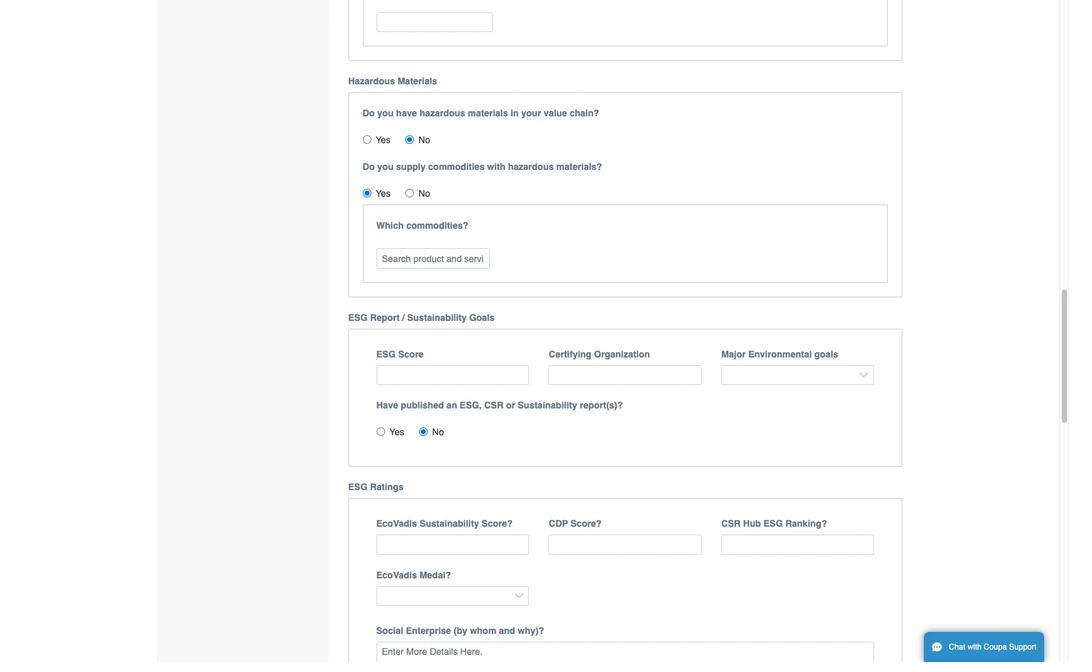 Task type: describe. For each thing, give the bounding box(es) containing it.
1 horizontal spatial csr
[[722, 519, 741, 529]]

social
[[376, 626, 403, 637]]

or
[[506, 400, 515, 411]]

enterprise
[[406, 626, 451, 637]]

materials
[[398, 76, 437, 87]]

you for have
[[377, 108, 394, 119]]

with inside button
[[968, 643, 982, 652]]

ratings
[[370, 482, 404, 493]]

esg score
[[376, 349, 424, 360]]

Search product and services... field
[[376, 249, 490, 269]]

chat with coupa support
[[949, 643, 1037, 652]]

commodities
[[428, 162, 485, 172]]

yes for do you supply commodities with hazardous materials?
[[376, 189, 391, 199]]

CSR Hub ESG Ranking? text field
[[722, 535, 875, 555]]

CDP Score? text field
[[549, 535, 702, 555]]

materials?
[[557, 162, 602, 172]]

supply
[[396, 162, 426, 172]]

value
[[544, 108, 567, 119]]

do you supply commodities with hazardous materials?
[[363, 162, 602, 172]]

hub
[[743, 519, 761, 529]]

chain?
[[570, 108, 599, 119]]

Certifying Organization text field
[[549, 365, 702, 385]]

goals
[[815, 349, 839, 360]]

yes for do you have hazardous materials in your value chain?
[[376, 135, 391, 145]]

csr hub esg ranking?
[[722, 519, 827, 529]]

2 score? from the left
[[571, 519, 602, 529]]

/
[[402, 313, 405, 323]]

do for do you supply commodities with hazardous materials?
[[363, 162, 375, 172]]

esg report / sustainability goals
[[348, 313, 495, 323]]

chat with coupa support button
[[924, 633, 1045, 663]]

major
[[722, 349, 746, 360]]

which commodities?
[[376, 221, 469, 231]]

ecovadis sustainability score?
[[376, 519, 513, 529]]

why)?
[[518, 626, 544, 637]]

Social Enterprise (by whom and why)? text field
[[376, 643, 875, 663]]

esg for esg score
[[376, 349, 396, 360]]

have published an esg, csr or sustainability report(s)?
[[376, 400, 623, 411]]

ecovadis medal?
[[376, 570, 451, 581]]

ecovadis for ecovadis sustainability score?
[[376, 519, 417, 529]]

0 vertical spatial csr
[[484, 400, 504, 411]]

EcoVadis Sustainability Score? text field
[[376, 535, 529, 555]]

published
[[401, 400, 444, 411]]

goals
[[469, 313, 495, 323]]

esg for esg ratings
[[348, 482, 368, 493]]

hazardous materials
[[348, 76, 437, 87]]



Task type: vqa. For each thing, say whether or not it's contained in the screenshot.
the topmost Sustainability
yes



Task type: locate. For each thing, give the bounding box(es) containing it.
esg left score
[[376, 349, 396, 360]]

no down published
[[432, 427, 444, 438]]

csr
[[484, 400, 504, 411], [722, 519, 741, 529]]

0 vertical spatial do
[[363, 108, 375, 119]]

1 horizontal spatial hazardous
[[508, 162, 554, 172]]

(by
[[454, 626, 468, 637]]

report
[[370, 313, 400, 323]]

and
[[499, 626, 515, 637]]

in
[[511, 108, 519, 119]]

0 vertical spatial yes
[[376, 135, 391, 145]]

yes down the have on the left of page
[[390, 427, 404, 438]]

do left the supply
[[363, 162, 375, 172]]

with right commodities
[[487, 162, 506, 172]]

None radio
[[363, 189, 371, 198], [419, 428, 428, 436], [363, 189, 371, 198], [419, 428, 428, 436]]

yes
[[376, 135, 391, 145], [376, 189, 391, 199], [390, 427, 404, 438]]

an
[[447, 400, 457, 411]]

you left have
[[377, 108, 394, 119]]

no for an
[[432, 427, 444, 438]]

1 vertical spatial yes
[[376, 189, 391, 199]]

1 you from the top
[[377, 108, 394, 119]]

do
[[363, 108, 375, 119], [363, 162, 375, 172]]

None field
[[376, 12, 493, 32]]

1 vertical spatial hazardous
[[508, 162, 554, 172]]

sustainability
[[407, 313, 467, 323], [518, 400, 577, 411], [420, 519, 479, 529]]

1 score? from the left
[[482, 519, 513, 529]]

no for have
[[419, 135, 430, 145]]

ranking?
[[786, 519, 827, 529]]

score? right cdp
[[571, 519, 602, 529]]

hazardous right have
[[420, 108, 466, 119]]

do down hazardous
[[363, 108, 375, 119]]

1 vertical spatial no
[[419, 189, 430, 199]]

have
[[396, 108, 417, 119]]

score
[[398, 349, 424, 360]]

hazardous
[[348, 76, 395, 87]]

social enterprise (by whom and why)?
[[376, 626, 544, 637]]

1 horizontal spatial score?
[[571, 519, 602, 529]]

ecovadis
[[376, 519, 417, 529], [376, 570, 417, 581]]

2 do from the top
[[363, 162, 375, 172]]

hazardous left materials?
[[508, 162, 554, 172]]

medal?
[[420, 570, 451, 581]]

ecovadis for ecovadis medal?
[[376, 570, 417, 581]]

score?
[[482, 519, 513, 529], [571, 519, 602, 529]]

do for do you have hazardous materials in your value chain?
[[363, 108, 375, 119]]

no up the supply
[[419, 135, 430, 145]]

sustainability up ecovadis sustainability score? text field
[[420, 519, 479, 529]]

1 vertical spatial ecovadis
[[376, 570, 417, 581]]

yes down hazardous materials
[[376, 135, 391, 145]]

yes up which
[[376, 189, 391, 199]]

1 horizontal spatial with
[[968, 643, 982, 652]]

esg right hub
[[764, 519, 783, 529]]

0 horizontal spatial score?
[[482, 519, 513, 529]]

2 you from the top
[[377, 162, 394, 172]]

commodities?
[[406, 221, 469, 231]]

organization
[[594, 349, 650, 360]]

0 vertical spatial ecovadis
[[376, 519, 417, 529]]

1 do from the top
[[363, 108, 375, 119]]

0 vertical spatial with
[[487, 162, 506, 172]]

score? up ecovadis sustainability score? text field
[[482, 519, 513, 529]]

2 vertical spatial yes
[[390, 427, 404, 438]]

your
[[521, 108, 541, 119]]

1 vertical spatial you
[[377, 162, 394, 172]]

0 vertical spatial you
[[377, 108, 394, 119]]

2 vertical spatial no
[[432, 427, 444, 438]]

0 vertical spatial sustainability
[[407, 313, 467, 323]]

0 horizontal spatial with
[[487, 162, 506, 172]]

do you have hazardous materials in your value chain?
[[363, 108, 599, 119]]

certifying organization
[[549, 349, 650, 360]]

sustainability right /
[[407, 313, 467, 323]]

cdp score?
[[549, 519, 602, 529]]

yes for have published an esg, csr or sustainability report(s)?
[[390, 427, 404, 438]]

environmental
[[749, 349, 812, 360]]

2 vertical spatial sustainability
[[420, 519, 479, 529]]

with
[[487, 162, 506, 172], [968, 643, 982, 652]]

you for supply
[[377, 162, 394, 172]]

which
[[376, 221, 404, 231]]

with right chat
[[968, 643, 982, 652]]

ESG Score text field
[[376, 365, 529, 385]]

ecovadis left medal?
[[376, 570, 417, 581]]

whom
[[470, 626, 497, 637]]

esg,
[[460, 400, 482, 411]]

csr left "or"
[[484, 400, 504, 411]]

no for supply
[[419, 189, 430, 199]]

1 vertical spatial sustainability
[[518, 400, 577, 411]]

chat
[[949, 643, 966, 652]]

no
[[419, 135, 430, 145], [419, 189, 430, 199], [432, 427, 444, 438]]

hazardous
[[420, 108, 466, 119], [508, 162, 554, 172]]

esg left report
[[348, 313, 368, 323]]

1 ecovadis from the top
[[376, 519, 417, 529]]

esg left ratings
[[348, 482, 368, 493]]

0 horizontal spatial csr
[[484, 400, 504, 411]]

esg for esg report / sustainability goals
[[348, 313, 368, 323]]

you
[[377, 108, 394, 119], [377, 162, 394, 172]]

0 horizontal spatial hazardous
[[420, 108, 466, 119]]

cdp
[[549, 519, 568, 529]]

2 ecovadis from the top
[[376, 570, 417, 581]]

support
[[1009, 643, 1037, 652]]

0 vertical spatial no
[[419, 135, 430, 145]]

1 vertical spatial csr
[[722, 519, 741, 529]]

1 vertical spatial with
[[968, 643, 982, 652]]

have
[[376, 400, 398, 411]]

no down the supply
[[419, 189, 430, 199]]

report(s)?
[[580, 400, 623, 411]]

sustainability right "or"
[[518, 400, 577, 411]]

you left the supply
[[377, 162, 394, 172]]

ecovadis down ratings
[[376, 519, 417, 529]]

None radio
[[363, 136, 371, 144], [406, 136, 414, 144], [406, 189, 414, 198], [376, 428, 385, 436], [363, 136, 371, 144], [406, 136, 414, 144], [406, 189, 414, 198], [376, 428, 385, 436]]

0 vertical spatial hazardous
[[420, 108, 466, 119]]

1 vertical spatial do
[[363, 162, 375, 172]]

esg
[[348, 313, 368, 323], [376, 349, 396, 360], [348, 482, 368, 493], [764, 519, 783, 529]]

major environmental goals
[[722, 349, 839, 360]]

esg ratings
[[348, 482, 404, 493]]

csr left hub
[[722, 519, 741, 529]]

certifying
[[549, 349, 592, 360]]

coupa
[[984, 643, 1007, 652]]

materials
[[468, 108, 508, 119]]



